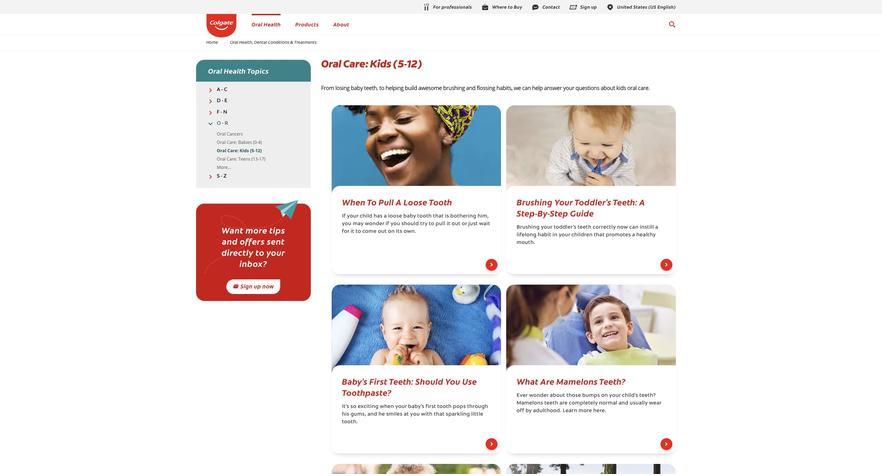 Task type: vqa. For each thing, say whether or not it's contained in the screenshot.
"MOUTH"
no



Task type: describe. For each thing, give the bounding box(es) containing it.
on inside if your child has a loose baby tooth that is bothering him, you may wonder if you should try to pull it out or just wait for it to come out on its own.
[[388, 229, 395, 235]]

are
[[560, 401, 568, 407]]

dental
[[254, 39, 267, 45]]

sign
[[241, 283, 253, 290]]

now inside brushing your toddler's teeth correctly now can instill a lifelong habit in your children that promotes a healthy mouth.
[[618, 225, 629, 231]]

lifelong
[[517, 233, 537, 238]]

brushing for brushing your toddler's teeth correctly now can instill a lifelong habit in your children that promotes a healthy mouth.
[[517, 225, 540, 231]]

baby inside if your child has a loose baby tooth that is bothering him, you may wonder if you should try to pull it out or just wait for it to come out on its own.
[[404, 214, 416, 219]]

(0-
[[253, 139, 258, 145]]

a inside if your child has a loose baby tooth that is bothering him, you may wonder if you should try to pull it out or just wait for it to come out on its own.
[[384, 214, 387, 219]]

1 horizontal spatial a
[[396, 196, 402, 208]]

may
[[353, 222, 364, 227]]

tooth for loose
[[418, 214, 432, 219]]

you for first
[[411, 413, 420, 418]]

gums,
[[351, 413, 366, 418]]

habit
[[538, 233, 552, 238]]

0 vertical spatial mamelons
[[557, 376, 598, 387]]

sparkling
[[446, 413, 470, 418]]

your up habit
[[541, 225, 553, 231]]

1 horizontal spatial about
[[601, 84, 616, 92]]

- for o
[[222, 121, 224, 126]]

oral inside popup button
[[208, 66, 222, 76]]

1 vertical spatial a
[[656, 225, 659, 231]]

helping
[[386, 84, 404, 92]]

d
[[217, 99, 221, 104]]

you
[[446, 376, 461, 387]]

teeth inside brushing your toddler's teeth correctly now can instill a lifelong habit in your children that promotes a healthy mouth.
[[578, 225, 592, 231]]

0 vertical spatial (5-
[[393, 57, 407, 71]]

first
[[426, 405, 436, 410]]

habits,
[[497, 84, 513, 92]]

your inside if your child has a loose baby tooth that is bothering him, you may wonder if you should try to pull it out or just wait for it to come out on its own.
[[347, 214, 359, 219]]

at
[[404, 413, 409, 418]]

through
[[468, 405, 489, 410]]

it's
[[342, 405, 349, 410]]

adulthood.
[[534, 409, 562, 414]]

teeth?
[[640, 394, 656, 399]]

losing
[[336, 84, 350, 92]]

has
[[374, 214, 383, 219]]

teeth: inside baby's first teeth: should you use toothpaste?
[[389, 376, 414, 387]]

bothering
[[451, 214, 477, 219]]

in
[[553, 233, 558, 238]]

contact icon image
[[532, 3, 540, 11]]

that inside if your child has a loose baby tooth that is bothering him, you may wonder if you should try to pull it out or just wait for it to come out on its own.
[[433, 214, 444, 219]]

babies
[[238, 139, 252, 145]]

pull
[[436, 222, 446, 227]]

s
[[217, 174, 220, 179]]

pops
[[453, 405, 466, 410]]

completely
[[569, 401, 598, 407]]

questions
[[576, 84, 600, 92]]

about button
[[334, 21, 350, 28]]

0 horizontal spatial baby
[[351, 84, 363, 92]]

are
[[541, 376, 555, 387]]

teens
[[238, 156, 251, 162]]

tooth.
[[342, 420, 358, 425]]

use
[[463, 376, 477, 387]]

your inside want more tips and offers sent directly to your inbox?
[[267, 247, 285, 258]]

build
[[405, 84, 417, 92]]

sign up now link
[[226, 280, 281, 294]]

oral
[[628, 84, 637, 92]]

0 horizontal spatial it
[[351, 229, 355, 235]]

4)
[[258, 139, 262, 145]]

it's so exciting when your baby's first tooth pops through his gums, and he smiles at you with that sparkling little tooth.
[[342, 405, 489, 425]]

0 horizontal spatial now
[[263, 283, 274, 290]]

oral cancers oral care: babies (0-4) oral care: kids (5-12) oral care: teens (13-17) more...
[[217, 131, 266, 171]]

that inside brushing your toddler's teeth correctly now can instill a lifelong habit in your children that promotes a healthy mouth.
[[594, 233, 605, 238]]

its
[[396, 229, 403, 235]]

paper airplane image
[[205, 197, 302, 279]]

location icon image
[[607, 3, 615, 11]]

f - n button
[[196, 109, 311, 115]]

from losing baby teeth, to helping build awesome brushing and flossing habits, we can help answer your questions about kids oral care.
[[321, 84, 650, 92]]

for
[[342, 229, 350, 235]]

(5- inside oral cancers oral care: babies (0-4) oral care: kids (5-12) oral care: teens (13-17) more...
[[250, 148, 256, 154]]

and left "flossing"
[[467, 84, 476, 92]]

brushing for brushing your toddler's teeth: a step-by-step guide
[[517, 196, 553, 208]]

wonder inside if your child has a loose baby tooth that is bothering him, you may wonder if you should try to pull it out or just wait for it to come out on its own.
[[365, 222, 385, 227]]

sign up icon image
[[570, 3, 578, 11]]

home link
[[202, 39, 223, 45]]

should
[[416, 376, 444, 387]]

from
[[321, 84, 334, 92]]

your inside the 'ever wonder about those bumps on your child's teeth? mamelons teeth are completely normal and usually wear off by adulthood. learn more here.'
[[610, 394, 621, 399]]

if
[[342, 214, 346, 219]]

here.
[[594, 409, 607, 414]]

health for oral health topics
[[224, 66, 246, 76]]

more inside the 'ever wonder about those bumps on your child's teeth? mamelons teeth are completely normal and usually wear off by adulthood. learn more here.'
[[579, 409, 593, 414]]

what
[[517, 376, 539, 387]]

and inside 'it's so exciting when your baby's first tooth pops through his gums, and he smiles at you with that sparkling little tooth.'
[[368, 413, 378, 418]]

we
[[514, 84, 521, 92]]

with
[[421, 413, 433, 418]]

- for s
[[221, 174, 223, 179]]

healthy
[[637, 233, 656, 238]]

r
[[225, 121, 228, 126]]

a inside brushing your toddler's teeth: a step-by-step guide
[[640, 196, 646, 208]]

tooth for you
[[438, 405, 452, 410]]

oral care: kids (5-12) link
[[217, 148, 262, 154]]

loose
[[404, 196, 428, 208]]

ever wonder about those bumps on your child's teeth? mamelons teeth are completely normal and usually wear off by adulthood. learn more here.
[[517, 394, 662, 414]]

your right answer
[[564, 84, 575, 92]]

to inside want more tips and offers sent directly to your inbox?
[[256, 247, 265, 258]]

pull
[[379, 196, 394, 208]]

n
[[224, 110, 227, 115]]

tips
[[270, 225, 285, 236]]

instill
[[640, 225, 655, 231]]

exciting
[[358, 405, 379, 410]]

for professionals icon image
[[422, 3, 431, 12]]

oral cancers link
[[217, 131, 243, 137]]

when to pull a loose tooth
[[342, 196, 453, 208]]

f
[[217, 110, 220, 115]]

sign up now
[[241, 283, 274, 290]]

bumps
[[583, 394, 600, 399]]

oral health, dental conditions & treatments link
[[226, 39, 322, 45]]

come
[[363, 229, 377, 235]]

home
[[207, 39, 218, 45]]

loose
[[388, 214, 402, 219]]

wear
[[650, 401, 662, 407]]

usually
[[630, 401, 648, 407]]

up
[[254, 283, 261, 290]]

topics
[[247, 66, 269, 76]]

flossing
[[477, 84, 496, 92]]

kids inside oral cancers oral care: babies (0-4) oral care: kids (5-12) oral care: teens (13-17) more...
[[240, 148, 249, 154]]

baby's
[[408, 405, 425, 410]]



Task type: locate. For each thing, give the bounding box(es) containing it.
oral health topics
[[208, 66, 269, 76]]

and down 'child's'
[[619, 401, 629, 407]]

tooth
[[429, 196, 453, 208]]

little
[[472, 413, 484, 418]]

your
[[564, 84, 575, 92], [347, 214, 359, 219], [541, 225, 553, 231], [559, 233, 571, 238], [267, 247, 285, 258], [610, 394, 621, 399], [396, 405, 407, 410]]

0 vertical spatial health
[[264, 21, 281, 28]]

- for a
[[221, 87, 223, 93]]

a right pull
[[396, 196, 402, 208]]

toddler's
[[554, 225, 577, 231]]

a - c button
[[196, 87, 311, 93]]

you up for
[[342, 222, 352, 227]]

1 horizontal spatial more
[[579, 409, 593, 414]]

c
[[224, 87, 228, 93]]

about
[[334, 21, 350, 28]]

conditions
[[268, 39, 289, 45]]

to right teeth,
[[380, 84, 385, 92]]

0 horizontal spatial about
[[550, 394, 566, 399]]

1 horizontal spatial on
[[602, 394, 608, 399]]

1 vertical spatial more
[[579, 409, 593, 414]]

0 vertical spatial can
[[523, 84, 531, 92]]

you down baby's
[[411, 413, 420, 418]]

teeth up children
[[578, 225, 592, 231]]

1 horizontal spatial out
[[452, 222, 461, 227]]

1 vertical spatial kids
[[240, 148, 249, 154]]

now
[[618, 225, 629, 231], [263, 283, 274, 290]]

health
[[264, 21, 281, 28], [224, 66, 246, 76]]

out
[[452, 222, 461, 227], [378, 229, 387, 235]]

1 vertical spatial brushing
[[517, 225, 540, 231]]

you for to
[[391, 222, 400, 227]]

1 horizontal spatial 12)
[[407, 57, 422, 71]]

d - e
[[217, 99, 228, 104]]

your right if
[[347, 214, 359, 219]]

1 horizontal spatial teeth
[[578, 225, 592, 231]]

wait
[[480, 222, 491, 227]]

1 vertical spatial out
[[378, 229, 387, 235]]

1 horizontal spatial a
[[633, 233, 636, 238]]

if your child has a loose baby tooth that is bothering him, you may wonder if you should try to pull it out or just wait for it to come out on its own.
[[342, 214, 491, 235]]

health up c
[[224, 66, 246, 76]]

want
[[222, 225, 244, 236]]

- for f
[[221, 110, 222, 115]]

0 vertical spatial that
[[433, 214, 444, 219]]

oral care: teens (13-17) link
[[217, 156, 266, 162]]

- for d
[[222, 99, 223, 104]]

and left offers
[[222, 236, 238, 247]]

kids up teeth,
[[370, 57, 391, 71]]

try
[[421, 222, 428, 227]]

0 vertical spatial 12)
[[407, 57, 422, 71]]

help
[[533, 84, 543, 92]]

1 vertical spatial it
[[351, 229, 355, 235]]

can right we
[[523, 84, 531, 92]]

learn
[[563, 409, 578, 414]]

health for oral health
[[264, 21, 281, 28]]

tooth right first
[[438, 405, 452, 410]]

first
[[370, 376, 388, 387]]

care: down oral care: babies (0-4) link
[[228, 148, 239, 154]]

1 vertical spatial health
[[224, 66, 246, 76]]

offers
[[240, 236, 265, 247]]

0 horizontal spatial wonder
[[365, 222, 385, 227]]

o - r menu
[[196, 130, 311, 172]]

(5- up helping
[[393, 57, 407, 71]]

1 horizontal spatial (5-
[[393, 57, 407, 71]]

inbox?
[[240, 258, 267, 269]]

0 horizontal spatial kids
[[240, 148, 249, 154]]

1 vertical spatial 12)
[[256, 148, 262, 154]]

so
[[351, 405, 357, 410]]

(5- up (13-
[[250, 148, 256, 154]]

0 vertical spatial wonder
[[365, 222, 385, 227]]

mamelons inside the 'ever wonder about those bumps on your child's teeth? mamelons teeth are completely normal and usually wear off by adulthood. learn more here.'
[[517, 401, 544, 407]]

1 vertical spatial mamelons
[[517, 401, 544, 407]]

when
[[342, 196, 366, 208]]

d - e button
[[196, 98, 311, 104]]

you inside 'it's so exciting when your baby's first tooth pops through his gums, and he smiles at you with that sparkling little tooth.'
[[411, 413, 420, 418]]

tooth up try
[[418, 214, 432, 219]]

0 vertical spatial on
[[388, 229, 395, 235]]

1 horizontal spatial you
[[391, 222, 400, 227]]

now up promotes
[[618, 225, 629, 231]]

0 vertical spatial brushing
[[517, 196, 553, 208]]

z
[[224, 174, 227, 179]]

and down exciting
[[368, 413, 378, 418]]

- left e
[[222, 99, 223, 104]]

0 vertical spatial about
[[601, 84, 616, 92]]

teeth,
[[364, 84, 378, 92]]

1 horizontal spatial can
[[630, 225, 639, 231]]

12) down the 4)
[[256, 148, 262, 154]]

teeth?
[[600, 376, 626, 387]]

0 vertical spatial out
[[452, 222, 461, 227]]

to left sent
[[256, 247, 265, 258]]

0 vertical spatial teeth
[[578, 225, 592, 231]]

0 horizontal spatial teeth:
[[389, 376, 414, 387]]

now right up
[[263, 283, 274, 290]]

tooth inside if your child has a loose baby tooth that is bothering him, you may wonder if you should try to pull it out or just wait for it to come out on its own.
[[418, 214, 432, 219]]

your down toddler's
[[559, 233, 571, 238]]

toothpaste?
[[342, 387, 392, 399]]

teeth up the adulthood. at the bottom right of the page
[[545, 401, 559, 407]]

that down correctly
[[594, 233, 605, 238]]

care: down oral cancers link
[[227, 139, 237, 145]]

on left its
[[388, 229, 395, 235]]

your up at
[[396, 405, 407, 410]]

if
[[386, 222, 390, 227]]

teeth: right toddler's
[[613, 196, 638, 208]]

0 vertical spatial now
[[618, 225, 629, 231]]

step
[[550, 208, 569, 219]]

1 vertical spatial baby
[[404, 214, 416, 219]]

oral health
[[252, 21, 281, 28]]

products
[[296, 21, 319, 28]]

to down may in the left top of the page
[[356, 229, 361, 235]]

0 vertical spatial teeth:
[[613, 196, 638, 208]]

0 horizontal spatial teeth
[[545, 401, 559, 407]]

1 horizontal spatial kids
[[370, 57, 391, 71]]

mamelons up by
[[517, 401, 544, 407]]

0 horizontal spatial can
[[523, 84, 531, 92]]

want more tips and offers sent directly to your inbox?
[[222, 225, 285, 269]]

1 horizontal spatial teeth:
[[613, 196, 638, 208]]

care: down oral care: kids (5-12) link
[[227, 156, 237, 162]]

0 horizontal spatial (5-
[[250, 148, 256, 154]]

that inside 'it's so exciting when your baby's first tooth pops through his gums, and he smiles at you with that sparkling little tooth.'
[[434, 413, 445, 418]]

2 horizontal spatial a
[[640, 196, 646, 208]]

teeth: inside brushing your toddler's teeth: a step-by-step guide
[[613, 196, 638, 208]]

brushing inside brushing your toddler's teeth correctly now can instill a lifelong habit in your children that promotes a healthy mouth.
[[517, 225, 540, 231]]

wonder right ever
[[530, 394, 549, 399]]

a left healthy
[[633, 233, 636, 238]]

out down if
[[378, 229, 387, 235]]

1 horizontal spatial health
[[264, 21, 281, 28]]

to right try
[[429, 222, 435, 227]]

2 vertical spatial a
[[633, 233, 636, 238]]

2 horizontal spatial you
[[411, 413, 420, 418]]

1 vertical spatial tooth
[[438, 405, 452, 410]]

that down first
[[434, 413, 445, 418]]

or
[[462, 222, 468, 227]]

you down loose
[[391, 222, 400, 227]]

oral health, dental conditions & treatments
[[230, 39, 317, 45]]

kids up teens
[[240, 148, 249, 154]]

off
[[517, 409, 525, 414]]

ever
[[517, 394, 528, 399]]

0 vertical spatial baby
[[351, 84, 363, 92]]

wonder down has at the left top of page
[[365, 222, 385, 227]]

12) up build
[[407, 57, 422, 71]]

tooth inside 'it's so exciting when your baby's first tooth pops through his gums, and he smiles at you with that sparkling little tooth.'
[[438, 405, 452, 410]]

mamelons up those
[[557, 376, 598, 387]]

to
[[367, 196, 377, 208]]

o - r
[[217, 121, 228, 126]]

s - z
[[217, 174, 227, 179]]

and inside the 'ever wonder about those bumps on your child's teeth? mamelons teeth are completely normal and usually wear off by adulthood. learn more here.'
[[619, 401, 629, 407]]

(5-
[[393, 57, 407, 71], [250, 148, 256, 154]]

1 horizontal spatial baby
[[404, 214, 416, 219]]

more left tips
[[246, 225, 267, 236]]

0 vertical spatial it
[[447, 222, 451, 227]]

a - c
[[217, 87, 228, 93]]

where to buy icon image
[[481, 3, 490, 11]]

guide
[[571, 208, 594, 219]]

0 vertical spatial tooth
[[418, 214, 432, 219]]

on up normal
[[602, 394, 608, 399]]

health inside popup button
[[224, 66, 246, 76]]

colgate® logo image
[[207, 14, 236, 37]]

is
[[445, 214, 449, 219]]

1 vertical spatial wonder
[[530, 394, 549, 399]]

0 horizontal spatial 12)
[[256, 148, 262, 154]]

0 horizontal spatial you
[[342, 222, 352, 227]]

what are mamelons teeth?
[[517, 376, 626, 387]]

teeth:
[[613, 196, 638, 208], [389, 376, 414, 387]]

your inside 'it's so exciting when your baby's first tooth pops through his gums, and he smiles at you with that sparkling little tooth.'
[[396, 405, 407, 410]]

health up oral health, dental conditions & treatments link on the top
[[264, 21, 281, 28]]

tooth
[[418, 214, 432, 219], [438, 405, 452, 410]]

- left r
[[222, 121, 224, 126]]

oral
[[252, 21, 263, 28], [230, 39, 238, 45], [321, 57, 341, 71], [208, 66, 222, 76], [217, 131, 226, 137], [217, 139, 226, 145], [217, 148, 226, 154], [217, 156, 226, 162]]

1 vertical spatial teeth
[[545, 401, 559, 407]]

2 vertical spatial that
[[434, 413, 445, 418]]

a left c
[[217, 87, 220, 93]]

children
[[572, 233, 593, 238]]

12) inside oral cancers oral care: babies (0-4) oral care: kids (5-12) oral care: teens (13-17) more...
[[256, 148, 262, 154]]

0 vertical spatial more
[[246, 225, 267, 236]]

0 horizontal spatial a
[[384, 214, 387, 219]]

- left c
[[221, 87, 223, 93]]

about
[[601, 84, 616, 92], [550, 394, 566, 399]]

more...
[[217, 164, 231, 171]]

baby
[[351, 84, 363, 92], [404, 214, 416, 219]]

about inside the 'ever wonder about those bumps on your child's teeth? mamelons teeth are completely normal and usually wear off by adulthood. learn more here.'
[[550, 394, 566, 399]]

baby up should
[[404, 214, 416, 219]]

baby left teeth,
[[351, 84, 363, 92]]

1 horizontal spatial wonder
[[530, 394, 549, 399]]

a up "instill"
[[640, 196, 646, 208]]

0 horizontal spatial a
[[217, 87, 220, 93]]

teeth inside the 'ever wonder about those bumps on your child's teeth? mamelons teeth are completely normal and usually wear off by adulthood. learn more here.'
[[545, 401, 559, 407]]

and inside want more tips and offers sent directly to your inbox?
[[222, 236, 238, 247]]

his
[[342, 413, 350, 418]]

on inside the 'ever wonder about those bumps on your child's teeth? mamelons teeth are completely normal and usually wear off by adulthood. learn more here.'
[[602, 394, 608, 399]]

by-
[[538, 208, 550, 219]]

brushing your toddler's teeth correctly now can instill a lifelong habit in your children that promotes a healthy mouth.
[[517, 225, 659, 246]]

own.
[[404, 229, 416, 235]]

0 horizontal spatial more
[[246, 225, 267, 236]]

0 horizontal spatial health
[[224, 66, 246, 76]]

a inside dropdown button
[[217, 87, 220, 93]]

more down completely
[[579, 409, 593, 414]]

0 horizontal spatial on
[[388, 229, 395, 235]]

1 vertical spatial on
[[602, 394, 608, 399]]

brushing your toddler's teeth: a step-by-step guide
[[517, 196, 646, 219]]

about up are
[[550, 394, 566, 399]]

your down tips
[[267, 247, 285, 258]]

your up normal
[[610, 394, 621, 399]]

your
[[555, 196, 573, 208]]

health,
[[239, 39, 253, 45]]

0 vertical spatial kids
[[370, 57, 391, 71]]

2 brushing from the top
[[517, 225, 540, 231]]

None search field
[[669, 17, 676, 31]]

should
[[402, 222, 419, 227]]

wonder
[[365, 222, 385, 227], [530, 394, 549, 399]]

1 brushing from the top
[[517, 196, 553, 208]]

0 horizontal spatial tooth
[[418, 214, 432, 219]]

-
[[221, 87, 223, 93], [222, 99, 223, 104], [221, 110, 222, 115], [222, 121, 224, 126], [221, 174, 223, 179]]

brushing up the lifelong
[[517, 225, 540, 231]]

wonder inside the 'ever wonder about those bumps on your child's teeth? mamelons teeth are completely normal and usually wear off by adulthood. learn more here.'
[[530, 394, 549, 399]]

0 horizontal spatial mamelons
[[517, 401, 544, 407]]

- right the f
[[221, 110, 222, 115]]

more inside want more tips and offers sent directly to your inbox?
[[246, 225, 267, 236]]

- right s
[[221, 174, 223, 179]]

1 horizontal spatial tooth
[[438, 405, 452, 410]]

brushing inside brushing your toddler's teeth: a step-by-step guide
[[517, 196, 553, 208]]

can inside brushing your toddler's teeth correctly now can instill a lifelong habit in your children that promotes a healthy mouth.
[[630, 225, 639, 231]]

brushing
[[444, 84, 465, 92]]

1 vertical spatial can
[[630, 225, 639, 231]]

1 vertical spatial that
[[594, 233, 605, 238]]

toddler's
[[575, 196, 612, 208]]

care:
[[343, 57, 368, 71], [227, 139, 237, 145], [228, 148, 239, 154], [227, 156, 237, 162]]

about left kids
[[601, 84, 616, 92]]

1 vertical spatial now
[[263, 283, 274, 290]]

2 horizontal spatial a
[[656, 225, 659, 231]]

it down is at the top of the page
[[447, 222, 451, 227]]

out left or
[[452, 222, 461, 227]]

can left "instill"
[[630, 225, 639, 231]]

1 vertical spatial teeth:
[[389, 376, 414, 387]]

a right has at the left top of page
[[384, 214, 387, 219]]

that up pull
[[433, 214, 444, 219]]

kids
[[370, 57, 391, 71], [240, 148, 249, 154]]

answer
[[545, 84, 562, 92]]

0 horizontal spatial out
[[378, 229, 387, 235]]

1 horizontal spatial mamelons
[[557, 376, 598, 387]]

1 horizontal spatial now
[[618, 225, 629, 231]]

more... link
[[217, 164, 231, 171]]

&
[[290, 39, 293, 45]]

1 horizontal spatial it
[[447, 222, 451, 227]]

promotes
[[606, 233, 631, 238]]

1 vertical spatial (5-
[[250, 148, 256, 154]]

1 vertical spatial about
[[550, 394, 566, 399]]

it right for
[[351, 229, 355, 235]]

0 vertical spatial a
[[384, 214, 387, 219]]

a right "instill"
[[656, 225, 659, 231]]

teeth: right the 'first'
[[389, 376, 414, 387]]

brushing left the your
[[517, 196, 553, 208]]

care: up losing
[[343, 57, 368, 71]]



